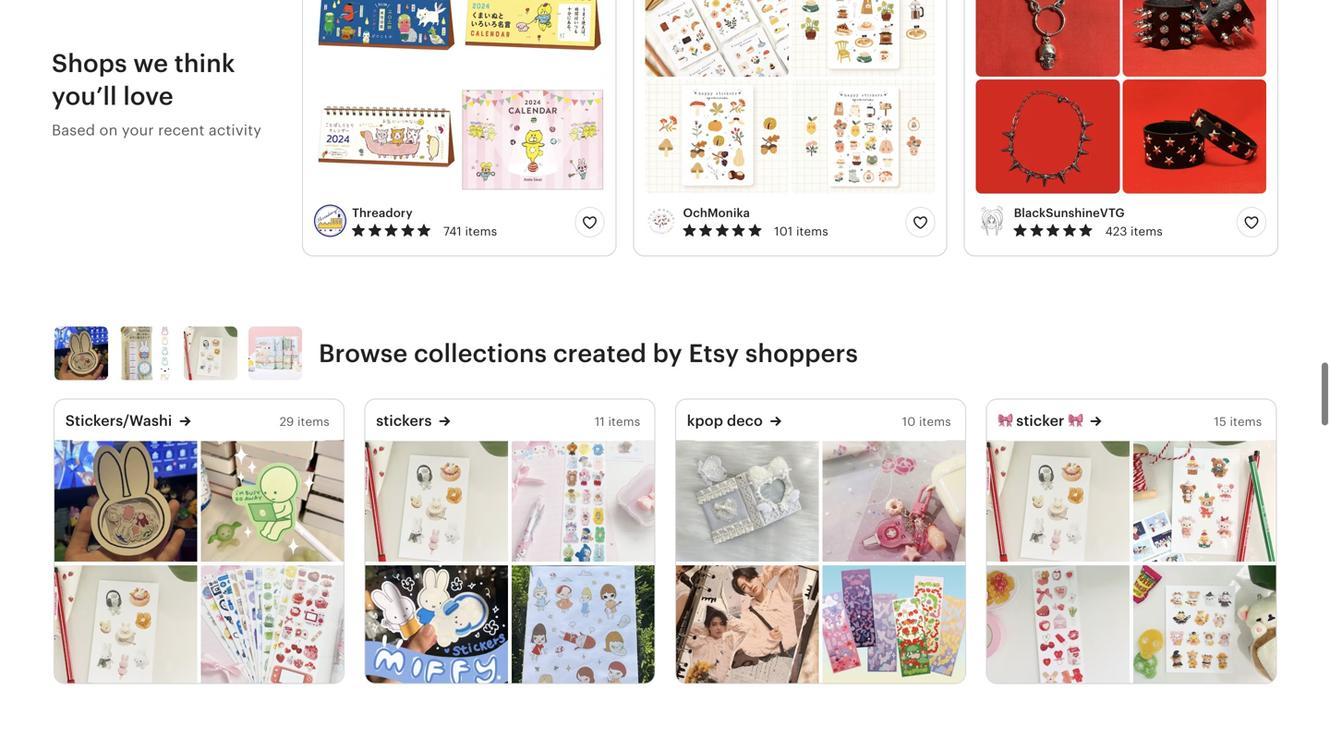 Task type: locate. For each thing, give the bounding box(es) containing it.
png stickers - cute stickers, journal stationery, kpop stickers, korean stationery, aesthetic desk items, cute jewelry, kpop photocard deco image
[[201, 563, 344, 684]]

by
[[653, 336, 683, 365]]

items
[[465, 222, 497, 236], [797, 222, 829, 236], [1131, 222, 1163, 236], [298, 412, 330, 426], [609, 412, 641, 426], [919, 412, 952, 426], [1230, 412, 1263, 426]]

cozy miffy bunny sticker sheet - deco stickers, korean stationery, polco deco, journaling , penpal, planner stickers, phone stickers image
[[365, 438, 508, 559], [987, 438, 1130, 559], [54, 563, 197, 684]]

shoppers
[[746, 336, 859, 365]]

i'm busy go away working laptop (updated version) | waterproof vinyl diecut sticker image
[[201, 438, 344, 559]]

0 horizontal spatial 🎀
[[998, 410, 1013, 426]]

recent
[[158, 119, 205, 136]]

1 horizontal spatial cozy miffy bunny sticker sheet - deco stickers, korean stationery, polco deco, journaling , penpal, planner stickers, phone stickers image
[[365, 438, 508, 559]]

we
[[133, 46, 168, 75]]

101 items
[[775, 222, 829, 236]]

collections
[[414, 336, 547, 365]]

29
[[280, 412, 294, 426]]

items right the 101
[[797, 222, 829, 236]]

🎀
[[998, 410, 1013, 426], [1069, 410, 1084, 426]]

created
[[553, 336, 647, 365]]

items for 29 items
[[298, 412, 330, 426]]

0 horizontal spatial cozy miffy bunny sticker sheet - deco stickers, korean stationery, polco deco, journaling , penpal, planner stickers, phone stickers image
[[54, 563, 197, 684]]

kpop photocard binder + 16 pages refills, handmade white collect book image
[[676, 438, 819, 559]]

🎀 right sticker
[[1069, 410, 1084, 426]]

items for 101 items
[[797, 222, 829, 236]]

on
[[99, 119, 118, 136]]

ochmonika
[[683, 203, 750, 217]]

items right 10
[[919, 412, 952, 426]]

1 horizontal spatial 🎀
[[1069, 410, 1084, 426]]

items right 11
[[609, 412, 641, 426]]

custom stray kids maxident a5 binder cover / insert / filler / divider image
[[676, 563, 819, 684]]

10 items
[[903, 412, 952, 426]]

items right 741
[[465, 222, 497, 236]]

items right 29
[[298, 412, 330, 426]]

15
[[1215, 412, 1227, 426]]

cozy miffy bunny sticker sheet - deco stickers, korean stationery, polco deco, journaling , penpal, planner stickers, phone stickers image for stickers
[[365, 438, 508, 559]]

🎀 left sticker
[[998, 410, 1013, 426]]

items right 15
[[1230, 412, 1263, 426]]

423
[[1106, 222, 1128, 236]]

etsy
[[689, 336, 740, 365]]

items right 423 in the top of the page
[[1131, 222, 1163, 236]]

741 items
[[444, 222, 497, 236]]

based
[[52, 119, 95, 136]]

activity
[[209, 119, 262, 136]]

2 horizontal spatial cozy miffy bunny sticker sheet - deco stickers, korean stationery, polco deco, journaling , penpal, planner stickers, phone stickers image
[[987, 438, 1130, 559]]



Task type: vqa. For each thing, say whether or not it's contained in the screenshot.
38.00 'FREE shipping'
no



Task type: describe. For each thing, give the bounding box(es) containing it.
423 items
[[1106, 222, 1163, 236]]

your
[[122, 119, 154, 136]]

2 🎀 from the left
[[1069, 410, 1084, 426]]

blacksunshinevtg
[[1014, 203, 1125, 217]]

cute halloween critter -  cute sticker sheet, korean stationery, deco stickers, planner stickers image
[[512, 438, 655, 559]]

items for 11 items
[[609, 412, 641, 426]]

stray kids airpod case keychain (keychain only) image
[[823, 438, 965, 559]]

items for 15 items
[[1230, 412, 1263, 426]]

bunny miffy cute sticker - fan art, decal, vinyl sticker, for water bottles/laptops (water resistant) image
[[365, 563, 508, 684]]

shops
[[52, 46, 127, 75]]

15 items
[[1215, 412, 1263, 426]]

11
[[595, 412, 605, 426]]

browse collections created by etsy shoppers
[[319, 336, 859, 365]]

kpop
[[687, 410, 724, 426]]

sticker
[[1017, 410, 1065, 426]]

items for 423 items
[[1131, 222, 1163, 236]]

deco
[[727, 410, 763, 426]]

items for 10 items
[[919, 412, 952, 426]]

holiday edition kuma sticker sheet - deco stickers, korean stationery, polco deco, journaling , penpal, planner stickers, phone stickers image
[[1134, 438, 1276, 559]]

items for 741 items
[[465, 222, 497, 236]]

11 items
[[595, 412, 641, 426]]

🎀 sticker 🎀
[[998, 410, 1084, 426]]

threadory
[[352, 203, 413, 217]]

shops we think you'll love
[[52, 46, 235, 108]]

sweet valentine love sticker sheet - deco stickers, korean stationery, polco deco, journaling , penpal, planner stickers, phone stickers image
[[987, 563, 1130, 684]]

miffy sticker flakes image
[[54, 438, 197, 559]]

love
[[123, 79, 174, 108]]

think
[[174, 46, 235, 75]]

stickers/washi
[[65, 410, 172, 426]]

yoshitomo nara girls sticker pack | cute notebook stickers | japanese art stickers | headphone stickers | indie stickers | image
[[512, 563, 655, 684]]

stickers
[[376, 410, 432, 426]]

you'll
[[52, 79, 117, 108]]

1 🎀 from the left
[[998, 410, 1013, 426]]

cozy miffy bunny sticker sheet - deco stickers, korean stationery, polco deco, journaling , penpal, planner stickers, phone stickers image for 🎀 sticker 🎀
[[987, 438, 1130, 559]]

29 items
[[280, 412, 330, 426]]

10
[[903, 412, 916, 426]]

sweet monster kuma sticker sheet - deco stickers, korean stationery, polco deco, journaling , penpal, planner stickers, phone stickers image
[[1134, 563, 1276, 684]]

browse
[[319, 336, 408, 365]]

101
[[775, 222, 793, 236]]

kpop deco
[[687, 410, 763, 426]]

fairy forest twinkle stickers - glitter deco stickers - polco stickers - toploader stickers - sparkle stickers - planner stickers image
[[823, 563, 965, 684]]

based on your recent activity
[[52, 119, 262, 136]]

741
[[444, 222, 462, 236]]



